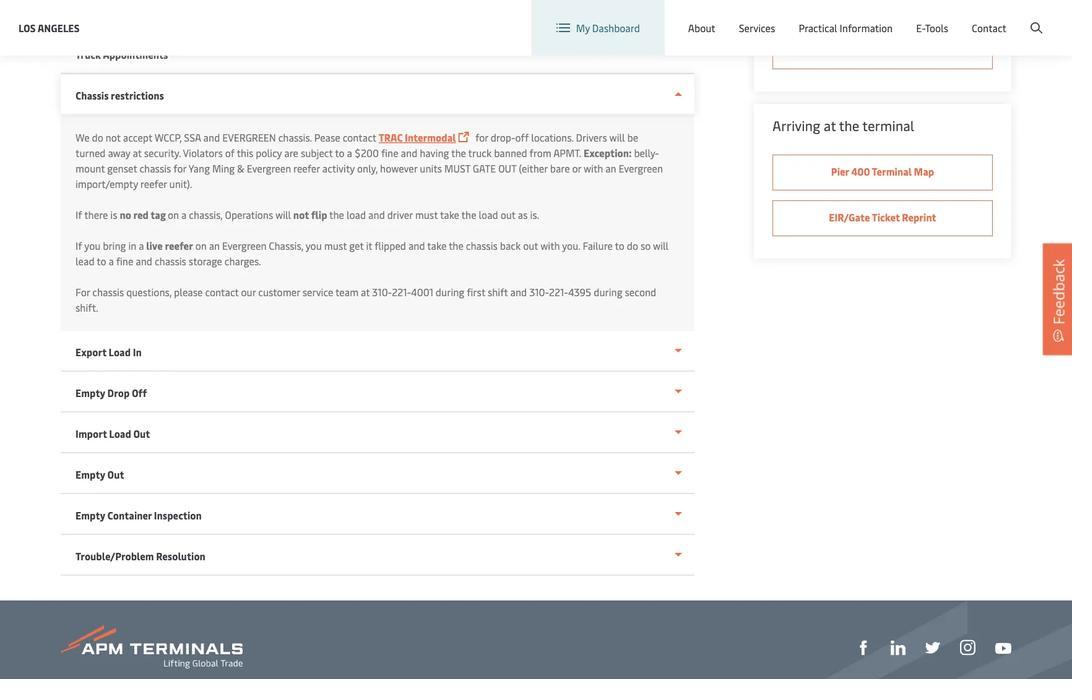 Task type: describe. For each thing, give the bounding box(es) containing it.
los angeles
[[19, 21, 80, 34]]

account
[[1012, 11, 1049, 25]]

dashboard
[[592, 21, 640, 35]]

2 horizontal spatial to
[[615, 239, 625, 253]]

import load out button
[[61, 413, 695, 454]]

if for if you bring in a live reefer
[[76, 239, 82, 253]]

driver
[[387, 208, 413, 222]]

take inside on an evergreen chassis, you must get it flipped and take the chassis back out with you. failure to do so will lead to a fine and chassis storage charges.
[[427, 239, 447, 253]]

load for export
[[109, 346, 131, 359]]

if for if there is no red tag on a chassis, operations will not flip the load and driver must take the load out as is.
[[76, 208, 82, 222]]

linkedin image
[[891, 641, 906, 656]]

please
[[174, 286, 203, 299]]

truck appointments button
[[61, 33, 695, 74]]

shift.
[[76, 301, 98, 314]]

contact button
[[972, 0, 1007, 56]]

0 vertical spatial on
[[168, 208, 179, 222]]

login
[[949, 11, 973, 25]]

or
[[572, 162, 581, 175]]

0 horizontal spatial do
[[92, 131, 103, 144]]

global
[[833, 12, 862, 25]]

e-tools button
[[916, 0, 948, 56]]

out inside on an evergreen chassis, you must get it flipped and take the chassis back out with you. failure to do so will lead to a fine and chassis storage charges.
[[523, 239, 538, 253]]

service
[[302, 286, 333, 299]]

turned
[[76, 146, 106, 160]]

services button
[[739, 0, 775, 56]]

contact inside for chassis questions, please contact our customer service team at 310-221-4001 during first shift and 310-221-4395 during second shift.
[[205, 286, 239, 299]]

empty drop off button
[[61, 372, 695, 413]]

so
[[641, 239, 651, 253]]

login / create account
[[949, 11, 1049, 25]]

you.
[[562, 239, 580, 253]]

on inside on an evergreen chassis, you must get it flipped and take the chassis back out with you. failure to do so will lead to a fine and chassis storage charges.
[[195, 239, 207, 253]]

for drop-off locations. drivers will be turned away at security. violators of this policy are subject to a $200 fine and having the truck banned from apmt.
[[76, 131, 638, 160]]

youtube image
[[995, 643, 1012, 655]]

chassis restrictions
[[76, 89, 164, 102]]

tools
[[925, 21, 948, 35]]

no
[[120, 208, 131, 222]]

policy
[[256, 146, 282, 160]]

trac intermodal link
[[379, 131, 456, 144]]

chassis inside for chassis questions, please contact our customer service team at 310-221-4001 during first shift and 310-221-4395 during second shift.
[[92, 286, 124, 299]]

1 vertical spatial out
[[107, 468, 124, 482]]

restrictions
[[111, 89, 164, 102]]

second
[[625, 286, 656, 299]]

import/empty
[[76, 177, 138, 191]]

belly-
[[634, 146, 659, 160]]

eir/gate
[[829, 211, 870, 224]]

for inside belly- mount genset chassis for yang ming & evergreen reefer activity only, however units must gate out (either bare or with an evergreen import/empty reefer unit).
[[174, 162, 186, 175]]

directions link
[[773, 33, 993, 69]]

of
[[225, 146, 235, 160]]

empty for empty container inspection
[[76, 509, 105, 522]]

out
[[498, 162, 517, 175]]

for inside for drop-off locations. drivers will be turned away at security. violators of this policy are subject to a $200 fine and having the truck banned from apmt.
[[475, 131, 488, 144]]

trouble/problem
[[76, 550, 154, 563]]

off
[[132, 387, 147, 400]]

for chassis questions, please contact our customer service team at 310-221-4001 during first shift and 310-221-4395 during second shift.
[[76, 286, 656, 314]]

evergreen inside on an evergreen chassis, you must get it flipped and take the chassis back out with you. failure to do so will lead to a fine and chassis storage charges.
[[222, 239, 266, 253]]

activity
[[322, 162, 355, 175]]

2 vertical spatial to
[[97, 255, 106, 268]]

trac intermodal
[[379, 131, 456, 144]]

menu
[[864, 12, 890, 25]]

security.
[[144, 146, 181, 160]]

2 horizontal spatial at
[[824, 116, 836, 135]]

1 load from the left
[[347, 208, 366, 222]]

eir/gate ticket reprint link
[[773, 201, 993, 236]]

1 during from the left
[[436, 286, 464, 299]]

location
[[756, 11, 794, 25]]

reefer inside belly- mount genset chassis for yang ming & evergreen reefer activity only, however units must gate out (either bare or with an evergreen import/empty reefer unit).
[[140, 177, 167, 191]]

2 310- from the left
[[529, 286, 549, 299]]

1 310- from the left
[[372, 286, 392, 299]]

pier 400 terminal map link
[[773, 155, 993, 191]]

the inside on an evergreen chassis, you must get it flipped and take the chassis back out with you. failure to do so will lead to a fine and chassis storage charges.
[[449, 239, 464, 253]]

0 vertical spatial not
[[106, 131, 121, 144]]

subject
[[301, 146, 333, 160]]

on an evergreen chassis, you must get it flipped and take the chassis back out with you. failure to do so will lead to a fine and chassis storage charges.
[[76, 239, 669, 268]]

chassis down "live"
[[155, 255, 186, 268]]

empty for empty drop off
[[76, 387, 105, 400]]

genset
[[107, 162, 137, 175]]

terminal
[[872, 165, 912, 178]]

yang
[[189, 162, 210, 175]]

4001
[[411, 286, 433, 299]]

evergreen reefer
[[247, 162, 320, 175]]

bare
[[550, 162, 570, 175]]

chassis restrictions button
[[61, 74, 695, 114]]

if you bring in a live reefer
[[76, 239, 193, 253]]

is.
[[530, 208, 539, 222]]

chassis.
[[278, 131, 312, 144]]

e-
[[916, 21, 925, 35]]

back
[[500, 239, 521, 253]]

e-tools
[[916, 21, 948, 35]]

red
[[133, 208, 149, 222]]

2 load from the left
[[479, 208, 498, 222]]

in
[[128, 239, 136, 253]]

angeles
[[38, 21, 80, 34]]

facebook image
[[856, 641, 871, 656]]

a right in
[[139, 239, 144, 253]]

1 221- from the left
[[392, 286, 411, 299]]

flipped
[[375, 239, 406, 253]]

bring
[[103, 239, 126, 253]]

to inside for drop-off locations. drivers will be turned away at security. violators of this policy are subject to a $200 fine and having the truck banned from apmt.
[[335, 146, 344, 160]]

0 vertical spatial out
[[133, 427, 150, 441]]

empty container inspection button
[[61, 495, 695, 535]]

a inside on an evergreen chassis, you must get it flipped and take the chassis back out with you. failure to do so will lead to a fine and chassis storage charges.
[[109, 255, 114, 268]]

charges.
[[225, 255, 261, 268]]

operations
[[225, 208, 273, 222]]

do inside on an evergreen chassis, you must get it flipped and take the chassis back out with you. failure to do so will lead to a fine and chassis storage charges.
[[627, 239, 638, 253]]

chassis left back
[[466, 239, 498, 253]]

from
[[530, 146, 551, 160]]

evergreen inside belly- mount genset chassis for yang ming & evergreen reefer activity only, however units must gate out (either bare or with an evergreen import/empty reefer unit).
[[619, 162, 663, 175]]

ticket
[[872, 211, 900, 224]]

ssa
[[184, 131, 201, 144]]

0 vertical spatial out
[[501, 208, 516, 222]]

exception:
[[584, 146, 632, 160]]

eir/gate ticket reprint
[[829, 211, 936, 224]]

off
[[515, 131, 529, 144]]



Task type: locate. For each thing, give the bounding box(es) containing it.
my
[[576, 21, 590, 35]]

as
[[518, 208, 528, 222]]

1 horizontal spatial contact
[[343, 131, 376, 144]]

chassis
[[76, 89, 109, 102]]

1 horizontal spatial an
[[606, 162, 616, 175]]

0 vertical spatial evergreen
[[619, 162, 663, 175]]

at for for chassis questions, please contact our customer service team at 310-221-4001 during first shift and 310-221-4395 during second shift.
[[361, 286, 370, 299]]

truck
[[468, 146, 492, 160]]

will inside for drop-off locations. drivers will be turned away at security. violators of this policy are subject to a $200 fine and having the truck banned from apmt.
[[609, 131, 625, 144]]

0 vertical spatial load
[[109, 346, 131, 359]]

and down if you bring in a live reefer
[[136, 255, 152, 268]]

0 vertical spatial do
[[92, 131, 103, 144]]

0 horizontal spatial during
[[436, 286, 464, 299]]

1 horizontal spatial for
[[475, 131, 488, 144]]

truck
[[76, 48, 101, 61]]

0 horizontal spatial out
[[501, 208, 516, 222]]

and up violators
[[203, 131, 220, 144]]

1 vertical spatial with
[[541, 239, 560, 253]]

1 horizontal spatial will
[[609, 131, 625, 144]]

and right shift
[[510, 286, 527, 299]]

contact
[[343, 131, 376, 144], [205, 286, 239, 299]]

1 horizontal spatial 221-
[[549, 286, 568, 299]]

1 vertical spatial out
[[523, 239, 538, 253]]

2 221- from the left
[[549, 286, 568, 299]]

1 vertical spatial must
[[324, 239, 347, 253]]

if left there
[[76, 208, 82, 222]]

practical information
[[799, 21, 893, 35]]

221- down you.
[[549, 286, 568, 299]]

0 horizontal spatial must
[[324, 239, 347, 253]]

away
[[108, 146, 130, 160]]

0 horizontal spatial to
[[97, 255, 106, 268]]

contact
[[972, 21, 1007, 35]]

will inside on an evergreen chassis, you must get it flipped and take the chassis back out with you. failure to do so will lead to a fine and chassis storage charges.
[[653, 239, 669, 253]]

violators
[[183, 146, 223, 160]]

1 vertical spatial load
[[109, 427, 131, 441]]

1 horizontal spatial load
[[479, 208, 498, 222]]

the down must at the left of page
[[462, 208, 476, 222]]

export load in button
[[61, 331, 695, 372]]

fill 44 link
[[925, 639, 940, 656]]

1 vertical spatial not
[[293, 208, 309, 222]]

1 vertical spatial if
[[76, 239, 82, 253]]

live
[[146, 239, 163, 253]]

take down must at the left of page
[[440, 208, 459, 222]]

at right the team
[[361, 286, 370, 299]]

do left so on the top right
[[627, 239, 638, 253]]

the inside for drop-off locations. drivers will be turned away at security. violators of this policy are subject to a $200 fine and having the truck banned from apmt.
[[451, 146, 466, 160]]

out
[[133, 427, 150, 441], [107, 468, 124, 482]]

an up "storage"
[[209, 239, 220, 253]]

2 if from the top
[[76, 239, 82, 253]]

empty left container
[[76, 509, 105, 522]]

failure
[[583, 239, 613, 253]]

1 vertical spatial reefer
[[165, 239, 193, 253]]

with left you.
[[541, 239, 560, 253]]

1 horizontal spatial 310-
[[529, 286, 549, 299]]

1 horizontal spatial out
[[133, 427, 150, 441]]

out left as
[[501, 208, 516, 222]]

0 vertical spatial for
[[475, 131, 488, 144]]

a left $200
[[347, 146, 352, 160]]

if there is no red tag on a chassis, operations will not flip the load and driver must take the load out as is.
[[76, 208, 539, 222]]

0 horizontal spatial evergreen
[[222, 239, 266, 253]]

out down off at the bottom left
[[133, 427, 150, 441]]

will right so on the top right
[[653, 239, 669, 253]]

2 during from the left
[[594, 286, 623, 299]]

1 horizontal spatial during
[[594, 286, 623, 299]]

contact up $200
[[343, 131, 376, 144]]

chassis inside belly- mount genset chassis for yang ming & evergreen reefer activity only, however units must gate out (either bare or with an evergreen import/empty reefer unit).
[[140, 162, 171, 175]]

chassis right for
[[92, 286, 124, 299]]

0 horizontal spatial 221-
[[392, 286, 411, 299]]

apmt footer logo image
[[61, 626, 243, 669]]

fine
[[381, 146, 398, 160], [116, 255, 133, 268]]

terminal
[[863, 116, 914, 135]]

1 horizontal spatial at
[[361, 286, 370, 299]]

310- left "4395"
[[529, 286, 549, 299]]

2 horizontal spatial will
[[653, 239, 669, 253]]

empty left drop
[[76, 387, 105, 400]]

4395
[[568, 286, 591, 299]]

ming
[[212, 162, 235, 175]]

3 empty from the top
[[76, 509, 105, 522]]

must right driver on the left top
[[415, 208, 438, 222]]

0 horizontal spatial with
[[541, 239, 560, 253]]

directions
[[860, 44, 906, 57]]

with inside belly- mount genset chassis for yang ming & evergreen reefer activity only, however units must gate out (either bare or with an evergreen import/empty reefer unit).
[[584, 162, 603, 175]]

there
[[84, 208, 108, 222]]

evergreen up charges.
[[222, 239, 266, 253]]

to right lead
[[97, 255, 106, 268]]

0 horizontal spatial you
[[84, 239, 100, 253]]

contact left our
[[205, 286, 239, 299]]

1 vertical spatial fine
[[116, 255, 133, 268]]

not left flip
[[293, 208, 309, 222]]

load left in
[[109, 346, 131, 359]]

belly- mount genset chassis for yang ming & evergreen reefer activity only, however units must gate out (either bare or with an evergreen import/empty reefer unit).
[[76, 146, 663, 191]]

1 vertical spatial will
[[276, 208, 291, 222]]

during
[[436, 286, 464, 299], [594, 286, 623, 299]]

trouble/problem resolution button
[[61, 535, 695, 576]]

load for import
[[109, 427, 131, 441]]

0 horizontal spatial 310-
[[372, 286, 392, 299]]

not up away
[[106, 131, 121, 144]]

and right flipped
[[408, 239, 425, 253]]

1 vertical spatial on
[[195, 239, 207, 253]]

0 horizontal spatial an
[[209, 239, 220, 253]]

import load out
[[76, 427, 150, 441]]

2 you from the left
[[306, 239, 322, 253]]

0 horizontal spatial contact
[[205, 286, 239, 299]]

1 horizontal spatial with
[[584, 162, 603, 175]]

1 horizontal spatial evergreen
[[619, 162, 663, 175]]

and inside for chassis questions, please contact our customer service team at 310-221-4001 during first shift and 310-221-4395 during second shift.
[[510, 286, 527, 299]]

with right 'or'
[[584, 162, 603, 175]]

fine inside on an evergreen chassis, you must get it flipped and take the chassis back out with you. failure to do so will lead to a fine and chassis storage charges.
[[116, 255, 133, 268]]

1 horizontal spatial on
[[195, 239, 207, 253]]

0 vertical spatial fine
[[381, 146, 398, 160]]

banned
[[494, 146, 527, 160]]

lead
[[76, 255, 94, 268]]

0 vertical spatial to
[[335, 146, 344, 160]]

chassis,
[[189, 208, 223, 222]]

on right tag
[[168, 208, 179, 222]]

0 horizontal spatial on
[[168, 208, 179, 222]]

evergreen down belly-
[[619, 162, 663, 175]]

(either
[[519, 162, 548, 175]]

and left driver on the left top
[[368, 208, 385, 222]]

about button
[[688, 0, 715, 56]]

2 empty from the top
[[76, 468, 105, 482]]

and down "trac intermodal"
[[401, 146, 417, 160]]

however
[[380, 162, 417, 175]]

0 horizontal spatial fine
[[116, 255, 133, 268]]

221-
[[392, 286, 411, 299], [549, 286, 568, 299]]

empty container inspection
[[76, 509, 202, 522]]

at inside for chassis questions, please contact our customer service team at 310-221-4001 during first shift and 310-221-4395 during second shift.
[[361, 286, 370, 299]]

1 vertical spatial take
[[427, 239, 447, 253]]

0 vertical spatial at
[[824, 116, 836, 135]]

chassis down 'security.'
[[140, 162, 171, 175]]

1 horizontal spatial out
[[523, 239, 538, 253]]

1 horizontal spatial must
[[415, 208, 438, 222]]

1 horizontal spatial you
[[306, 239, 322, 253]]

switch location
[[724, 11, 794, 25]]

you
[[84, 239, 100, 253], [306, 239, 322, 253]]

and inside for drop-off locations. drivers will be turned away at security. violators of this policy are subject to a $200 fine and having the truck banned from apmt.
[[401, 146, 417, 160]]

do
[[92, 131, 103, 144], [627, 239, 638, 253]]

1 horizontal spatial to
[[335, 146, 344, 160]]

the right flip
[[329, 208, 344, 222]]

if up lead
[[76, 239, 82, 253]]

0 horizontal spatial not
[[106, 131, 121, 144]]

1 empty from the top
[[76, 387, 105, 400]]

arriving
[[773, 116, 820, 135]]

instagram image
[[960, 641, 976, 656]]

do right we
[[92, 131, 103, 144]]

fine down trac
[[381, 146, 398, 160]]

0 vertical spatial reefer
[[140, 177, 167, 191]]

0 vertical spatial an
[[606, 162, 616, 175]]

221- down flipped
[[392, 286, 411, 299]]

1 horizontal spatial do
[[627, 239, 638, 253]]

2 vertical spatial at
[[361, 286, 370, 299]]

reefer right "live"
[[165, 239, 193, 253]]

to up 'activity'
[[335, 146, 344, 160]]

2 vertical spatial empty
[[76, 509, 105, 522]]

trac
[[379, 131, 403, 144]]

out down import load out on the left bottom of page
[[107, 468, 124, 482]]

at for for drop-off locations. drivers will be turned away at security. violators of this policy are subject to a $200 fine and having the truck banned from apmt.
[[133, 146, 142, 160]]

empty down the import
[[76, 468, 105, 482]]

twitter image
[[925, 641, 940, 656]]

1 vertical spatial at
[[133, 146, 142, 160]]

load left as
[[479, 208, 498, 222]]

0 vertical spatial with
[[584, 162, 603, 175]]

will
[[609, 131, 625, 144], [276, 208, 291, 222], [653, 239, 669, 253]]

a inside for drop-off locations. drivers will be turned away at security. violators of this policy are subject to a $200 fine and having the truck banned from apmt.
[[347, 146, 352, 160]]

will left be
[[609, 131, 625, 144]]

1 vertical spatial empty
[[76, 468, 105, 482]]

take right flipped
[[427, 239, 447, 253]]

map
[[914, 165, 934, 178]]

0 vertical spatial if
[[76, 208, 82, 222]]

310- right the team
[[372, 286, 392, 299]]

a left chassis,
[[181, 208, 187, 222]]

2 vertical spatial will
[[653, 239, 669, 253]]

with inside on an evergreen chassis, you must get it flipped and take the chassis back out with you. failure to do so will lead to a fine and chassis storage charges.
[[541, 239, 560, 253]]

los angeles link
[[19, 20, 80, 36]]

information
[[840, 21, 893, 35]]

inspection
[[154, 509, 202, 522]]

empty for empty out
[[76, 468, 105, 482]]

1 vertical spatial to
[[615, 239, 625, 253]]

los
[[19, 21, 36, 34]]

0 horizontal spatial out
[[107, 468, 124, 482]]

flip
[[311, 208, 327, 222]]

reefer left unit).
[[140, 177, 167, 191]]

0 vertical spatial must
[[415, 208, 438, 222]]

an inside belly- mount genset chassis for yang ming & evergreen reefer activity only, however units must gate out (either bare or with an evergreen import/empty reefer unit).
[[606, 162, 616, 175]]

for up truck
[[475, 131, 488, 144]]

1 vertical spatial contact
[[205, 286, 239, 299]]

truck appointments
[[76, 48, 168, 61]]

we
[[76, 131, 90, 144]]

1 if from the top
[[76, 208, 82, 222]]

global menu
[[833, 12, 890, 25]]

1 you from the left
[[84, 239, 100, 253]]

fine down in
[[116, 255, 133, 268]]

the left terminal
[[839, 116, 859, 135]]

mount
[[76, 162, 105, 175]]

0 vertical spatial contact
[[343, 131, 376, 144]]

get
[[349, 239, 364, 253]]

during right "4395"
[[594, 286, 623, 299]]

0 vertical spatial take
[[440, 208, 459, 222]]

the up must at the left of page
[[451, 146, 466, 160]]

take
[[440, 208, 459, 222], [427, 239, 447, 253]]

must left get
[[324, 239, 347, 253]]

my dashboard
[[576, 21, 640, 35]]

wccp,
[[155, 131, 182, 144]]

the left back
[[449, 239, 464, 253]]

1 horizontal spatial not
[[293, 208, 309, 222]]

310-
[[372, 286, 392, 299], [529, 286, 549, 299]]

apmt.
[[554, 146, 581, 160]]

on up "storage"
[[195, 239, 207, 253]]

0 vertical spatial will
[[609, 131, 625, 144]]

0 vertical spatial empty
[[76, 387, 105, 400]]

locations.
[[531, 131, 574, 144]]

an inside on an evergreen chassis, you must get it flipped and take the chassis back out with you. failure to do so will lead to a fine and chassis storage charges.
[[209, 239, 220, 253]]

out right back
[[523, 239, 538, 253]]

drivers
[[576, 131, 607, 144]]

a
[[347, 146, 352, 160], [181, 208, 187, 222], [139, 239, 144, 253], [109, 255, 114, 268]]

1 vertical spatial for
[[174, 162, 186, 175]]

arriving at the terminal
[[773, 116, 914, 135]]

reefer
[[140, 177, 167, 191], [165, 239, 193, 253]]

container
[[107, 509, 152, 522]]

1 vertical spatial evergreen
[[222, 239, 266, 253]]

export
[[76, 346, 106, 359]]

reprint
[[902, 211, 936, 224]]

/
[[975, 11, 979, 25]]

at down accept
[[133, 146, 142, 160]]

0 horizontal spatial for
[[174, 162, 186, 175]]

in
[[133, 346, 142, 359]]

first
[[467, 286, 485, 299]]

0 horizontal spatial at
[[133, 146, 142, 160]]

only,
[[357, 162, 378, 175]]

questions,
[[126, 286, 172, 299]]

must inside on an evergreen chassis, you must get it flipped and take the chassis back out with you. failure to do so will lead to a fine and chassis storage charges.
[[324, 239, 347, 253]]

to right failure
[[615, 239, 625, 253]]

will up 'chassis,'
[[276, 208, 291, 222]]

1 vertical spatial do
[[627, 239, 638, 253]]

it
[[366, 239, 372, 253]]

load up get
[[347, 208, 366, 222]]

a down bring at the top left of the page
[[109, 255, 114, 268]]

to
[[335, 146, 344, 160], [615, 239, 625, 253], [97, 255, 106, 268]]

400
[[851, 165, 870, 178]]

an down exception:
[[606, 162, 616, 175]]

1 vertical spatial an
[[209, 239, 220, 253]]

during left first
[[436, 286, 464, 299]]

at right arriving
[[824, 116, 836, 135]]

0 horizontal spatial load
[[347, 208, 366, 222]]

load right the import
[[109, 427, 131, 441]]

fine inside for drop-off locations. drivers will be turned away at security. violators of this policy are subject to a $200 fine and having the truck banned from apmt.
[[381, 146, 398, 160]]

shape link
[[856, 639, 871, 656]]

at inside for drop-off locations. drivers will be turned away at security. violators of this policy are subject to a $200 fine and having the truck banned from apmt.
[[133, 146, 142, 160]]

unit).
[[169, 177, 192, 191]]

gate
[[473, 162, 496, 175]]

you up lead
[[84, 239, 100, 253]]

you tube link
[[995, 640, 1012, 655]]

for up unit).
[[174, 162, 186, 175]]

you right 'chassis,'
[[306, 239, 322, 253]]

1 horizontal spatial fine
[[381, 146, 398, 160]]

0 horizontal spatial will
[[276, 208, 291, 222]]

you inside on an evergreen chassis, you must get it flipped and take the chassis back out with you. failure to do so will lead to a fine and chassis storage charges.
[[306, 239, 322, 253]]



Task type: vqa. For each thing, say whether or not it's contained in the screenshot.
the top the on
yes



